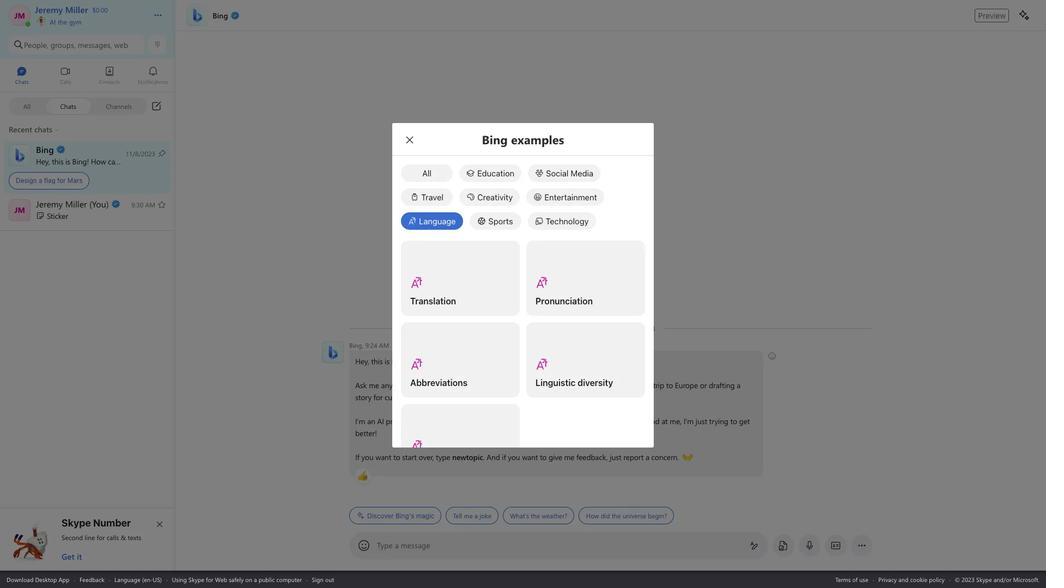 Task type: describe. For each thing, give the bounding box(es) containing it.
discover
[[367, 512, 394, 520]]

app
[[59, 576, 69, 584]]

what's the weather?
[[510, 512, 568, 521]]

you inside hey, this is bing ! how can i help you today? (smileeyes)
[[461, 356, 474, 367]]

get it
[[62, 552, 82, 563]]

a left flag
[[39, 177, 42, 185]]

type a message
[[377, 541, 430, 551]]

us)
[[153, 576, 162, 584]]

ai
[[377, 416, 384, 427]]

concern.
[[652, 452, 679, 463]]

can for hey, this is bing ! how can i help you today?
[[108, 156, 119, 167]]

report
[[624, 452, 644, 463]]

might
[[521, 416, 540, 427]]

(smileeyes)
[[500, 356, 536, 366]]

a right type
[[395, 541, 399, 551]]

did
[[601, 512, 610, 521]]

me left any
[[369, 380, 379, 391]]

or
[[700, 380, 707, 391]]

to right trip
[[666, 380, 673, 391]]

help for hey, this is bing ! how can i help you today? (smileeyes)
[[445, 356, 460, 367]]

0 vertical spatial all
[[23, 102, 31, 110]]

out
[[325, 576, 334, 584]]

question,
[[420, 380, 450, 391]]

mention
[[506, 392, 534, 403]]

a inside button
[[475, 512, 478, 521]]

people, groups, messages, web button
[[9, 35, 144, 55]]

today? for hey, this is bing ! how can i help you today? (smileeyes)
[[476, 356, 497, 367]]

today? for hey, this is bing ! how can i help you today?
[[156, 156, 177, 167]]

how did the universe begin?
[[586, 512, 667, 521]]

you inside ask me any type of question, like finding vegan restaurants in cambridge, itinerary for your trip to europe or drafting a story for curious kids. in groups, remember to mention me with @bing. i'm an ai preview, so i'm still learning. sometimes i might say something weird. don't get mad at me, i'm just trying to get better! if you want to start over, type
[[362, 452, 374, 463]]

itinerary
[[597, 380, 624, 391]]

to right the trying
[[731, 416, 737, 427]]

Type a message text field
[[378, 541, 741, 552]]

linguistic diversity
[[536, 378, 613, 388]]

translation
[[410, 297, 456, 306]]

2 get from the left
[[739, 416, 750, 427]]

with
[[548, 392, 562, 403]]

bing, 9:24 am
[[349, 341, 389, 350]]

what's
[[510, 512, 529, 521]]

public
[[259, 576, 275, 584]]

download
[[7, 576, 33, 584]]

for right flag
[[57, 177, 66, 185]]

using
[[172, 576, 187, 584]]

any
[[381, 380, 393, 391]]

i for hey, this is bing ! how can i help you today? (smileeyes)
[[441, 356, 443, 367]]

gym
[[69, 17, 82, 26]]

cambridge,
[[557, 380, 595, 391]]

2 want from the left
[[522, 452, 538, 463]]

drafting
[[709, 380, 735, 391]]

desktop
[[35, 576, 57, 584]]

creativity
[[477, 192, 513, 202]]

privacy and cookie policy link
[[879, 576, 945, 584]]

me right give at the bottom of the page
[[564, 452, 575, 463]]

using skype for web safely on a public computer
[[172, 576, 302, 584]]

media
[[571, 168, 594, 178]]

start
[[402, 452, 417, 463]]

restaurants
[[511, 380, 547, 391]]

terms of use link
[[836, 576, 869, 584]]

diversity
[[578, 378, 613, 388]]

something
[[555, 416, 590, 427]]

vegan
[[489, 380, 509, 391]]

groups, inside button
[[51, 40, 76, 50]]

i for hey, this is bing ! how can i help you today?
[[121, 156, 123, 167]]

hey, for hey, this is bing ! how can i help you today? (smileeyes)
[[355, 356, 369, 367]]

help for hey, this is bing ! how can i help you today?
[[125, 156, 139, 167]]

chats
[[60, 102, 76, 110]]

1 get from the left
[[633, 416, 643, 427]]

bing's
[[396, 512, 414, 520]]

on
[[245, 576, 252, 584]]

terms
[[836, 576, 851, 584]]

a right on
[[254, 576, 257, 584]]

message
[[401, 541, 430, 551]]

@bing.
[[564, 392, 587, 403]]

of inside ask me any type of question, like finding vegan restaurants in cambridge, itinerary for your trip to europe or drafting a story for curious kids. in groups, remember to mention me with @bing. i'm an ai preview, so i'm still learning. sometimes i might say something weird. don't get mad at me, i'm just trying to get better! if you want to start over, type
[[411, 380, 418, 391]]

second line for calls & texts
[[62, 534, 141, 542]]

cookie
[[911, 576, 928, 584]]

newtopic . and if you want to give me feedback, just report a concern.
[[452, 452, 681, 463]]

discover bing's magic
[[367, 512, 435, 520]]

at the gym
[[48, 17, 82, 26]]

hey, this is bing ! how can i help you today? (smileeyes)
[[355, 356, 536, 367]]

weather?
[[542, 512, 568, 521]]

an
[[367, 416, 375, 427]]

9:24
[[365, 341, 377, 350]]

this for hey, this is bing ! how can i help you today?
[[52, 156, 63, 167]]

entertainment
[[545, 192, 597, 202]]

hey, this is bing ! how can i help you today?
[[36, 156, 179, 167]]

i inside ask me any type of question, like finding vegan restaurants in cambridge, itinerary for your trip to europe or drafting a story for curious kids. in groups, remember to mention me with @bing. i'm an ai preview, so i'm still learning. sometimes i might say something weird. don't get mad at me, i'm just trying to get better! if you want to start over, type
[[517, 416, 519, 427]]

feedback
[[80, 576, 105, 584]]

kids.
[[410, 392, 425, 403]]

web
[[215, 576, 227, 584]]

1 horizontal spatial of
[[853, 576, 858, 584]]

texts
[[128, 534, 141, 542]]

(openhands)
[[682, 452, 723, 462]]

language (en-us) link
[[115, 576, 162, 584]]

linguistic
[[536, 378, 576, 388]]

remember
[[461, 392, 495, 403]]

over,
[[419, 452, 434, 463]]

newtopic
[[452, 452, 483, 463]]

design a flag for mars
[[16, 177, 83, 185]]

me,
[[670, 416, 682, 427]]

to down "vegan"
[[497, 392, 504, 403]]

for inside skype number element
[[97, 534, 105, 542]]

using skype for web safely on a public computer link
[[172, 576, 302, 584]]

&
[[121, 534, 126, 542]]



Task type: locate. For each thing, give the bounding box(es) containing it.
1 horizontal spatial just
[[696, 416, 708, 427]]

give
[[549, 452, 562, 463]]

and
[[487, 452, 500, 463]]

you
[[141, 156, 154, 167], [461, 356, 474, 367], [362, 452, 374, 463], [508, 452, 520, 463]]

language for language (en-us)
[[115, 576, 140, 584]]

hey,
[[36, 156, 50, 167], [355, 356, 369, 367]]

1 horizontal spatial get
[[739, 416, 750, 427]]

! for hey, this is bing ! how can i help you today? (smileeyes)
[[407, 356, 409, 367]]

flag
[[44, 177, 55, 185]]

second
[[62, 534, 83, 542]]

sign
[[312, 576, 324, 584]]

language down travel
[[419, 216, 456, 226]]

0 horizontal spatial i
[[121, 156, 123, 167]]

to left start
[[394, 452, 400, 463]]

how left did
[[586, 512, 599, 521]]

for left your
[[626, 380, 635, 391]]

want left give at the bottom of the page
[[522, 452, 538, 463]]

want left start
[[376, 452, 392, 463]]

curious
[[385, 392, 408, 403]]

hey, inside hey, this is bing ! how can i help you today? (smileeyes)
[[355, 356, 369, 367]]

just inside ask me any type of question, like finding vegan restaurants in cambridge, itinerary for your trip to europe or drafting a story for curious kids. in groups, remember to mention me with @bing. i'm an ai preview, so i'm still learning. sometimes i might say something weird. don't get mad at me, i'm just trying to get better! if you want to start over, type
[[696, 416, 708, 427]]

a right 'drafting'
[[737, 380, 741, 391]]

trying
[[709, 416, 729, 427]]

0 vertical spatial type
[[395, 380, 409, 391]]

(en-
[[142, 576, 153, 584]]

how up question,
[[411, 356, 426, 367]]

all left chats
[[23, 102, 31, 110]]

this inside hey, this is bing ! how can i help you today? (smileeyes)
[[371, 356, 383, 367]]

of up kids. at left bottom
[[411, 380, 418, 391]]

i inside hey, this is bing ! how can i help you today? (smileeyes)
[[441, 356, 443, 367]]

0 vertical spatial this
[[52, 156, 63, 167]]

today? inside hey, this is bing ! how can i help you today? (smileeyes)
[[476, 356, 497, 367]]

all up travel
[[422, 168, 432, 178]]

1 vertical spatial language
[[115, 576, 140, 584]]

preview
[[979, 11, 1006, 20]]

2 horizontal spatial how
[[586, 512, 599, 521]]

for
[[57, 177, 66, 185], [626, 380, 635, 391], [374, 392, 383, 403], [97, 534, 105, 542], [206, 576, 213, 584]]

1 vertical spatial just
[[610, 452, 622, 463]]

0 vertical spatial i
[[121, 156, 123, 167]]

0 horizontal spatial help
[[125, 156, 139, 167]]

in
[[549, 380, 555, 391]]

this for hey, this is bing ! how can i help you today? (smileeyes)
[[371, 356, 383, 367]]

tab list
[[0, 62, 175, 92]]

is for hey, this is bing ! how can i help you today?
[[65, 156, 70, 167]]

skype number element
[[9, 518, 166, 563]]

i'm right so on the bottom of the page
[[424, 416, 434, 427]]

tell
[[453, 512, 462, 521]]

2 horizontal spatial the
[[612, 512, 621, 521]]

it
[[77, 552, 82, 563]]

say
[[542, 416, 553, 427]]

help inside hey, this is bing ! how can i help you today? (smileeyes)
[[445, 356, 460, 367]]

1 vertical spatial how
[[411, 356, 426, 367]]

1 horizontal spatial language
[[419, 216, 456, 226]]

can inside hey, this is bing ! how can i help you today? (smileeyes)
[[428, 356, 439, 367]]

me right tell
[[464, 512, 473, 521]]

skype number
[[62, 518, 131, 529]]

europe
[[675, 380, 698, 391]]

want inside ask me any type of question, like finding vegan restaurants in cambridge, itinerary for your trip to europe or drafting a story for curious kids. in groups, remember to mention me with @bing. i'm an ai preview, so i'm still learning. sometimes i might say something weird. don't get mad at me, i'm just trying to get better! if you want to start over, type
[[376, 452, 392, 463]]

don't
[[613, 416, 631, 427]]

type
[[395, 380, 409, 391], [436, 452, 450, 463]]

skype right using
[[189, 576, 204, 584]]

to left give at the bottom of the page
[[540, 452, 547, 463]]

what's the weather? button
[[503, 507, 575, 525]]

groups, inside ask me any type of question, like finding vegan restaurants in cambridge, itinerary for your trip to europe or drafting a story for curious kids. in groups, remember to mention me with @bing. i'm an ai preview, so i'm still learning. sometimes i might say something weird. don't get mad at me, i'm just trying to get better! if you want to start over, type
[[435, 392, 460, 403]]

for right story
[[374, 392, 383, 403]]

me
[[369, 380, 379, 391], [535, 392, 546, 403], [564, 452, 575, 463], [464, 512, 473, 521]]

magic
[[416, 512, 435, 520]]

of left the use
[[853, 576, 858, 584]]

is inside hey, this is bing ! how can i help you today? (smileeyes)
[[385, 356, 390, 367]]

1 horizontal spatial can
[[428, 356, 439, 367]]

! up curious
[[407, 356, 409, 367]]

a right report
[[646, 452, 650, 463]]

is up the mars
[[65, 156, 70, 167]]

type
[[377, 541, 393, 551]]

a inside ask me any type of question, like finding vegan restaurants in cambridge, itinerary for your trip to europe or drafting a story for curious kids. in groups, remember to mention me with @bing. i'm an ai preview, so i'm still learning. sometimes i might say something weird. don't get mad at me, i'm just trying to get better! if you want to start over, type
[[737, 380, 741, 391]]

still
[[436, 416, 447, 427]]

groups, down like
[[435, 392, 460, 403]]

abbreviations
[[410, 378, 468, 388]]

1 vertical spatial hey,
[[355, 356, 369, 367]]

1 want from the left
[[376, 452, 392, 463]]

technology
[[546, 216, 589, 226]]

feedback,
[[577, 452, 608, 463]]

safely
[[229, 576, 244, 584]]

0 horizontal spatial just
[[610, 452, 622, 463]]

! inside hey, this is bing ! how can i help you today? (smileeyes)
[[407, 356, 409, 367]]

0 horizontal spatial how
[[91, 156, 106, 167]]

me inside button
[[464, 512, 473, 521]]

i'm left an on the left bottom
[[355, 416, 365, 427]]

language for language
[[419, 216, 456, 226]]

! for hey, this is bing ! how can i help you today?
[[87, 156, 89, 167]]

bing
[[72, 156, 87, 167], [392, 356, 407, 367]]

0 vertical spatial today?
[[156, 156, 177, 167]]

0 vertical spatial just
[[696, 416, 708, 427]]

policy
[[930, 576, 945, 584]]

ask me any type of question, like finding vegan restaurants in cambridge, itinerary for your trip to europe or drafting a story for curious kids. in groups, remember to mention me with @bing. i'm an ai preview, so i'm still learning. sometimes i might say something weird. don't get mad at me, i'm just trying to get better! if you want to start over, type
[[355, 380, 752, 463]]

0 horizontal spatial the
[[58, 17, 67, 26]]

get
[[633, 416, 643, 427], [739, 416, 750, 427]]

skype
[[62, 518, 91, 529], [189, 576, 204, 584]]

the right at
[[58, 17, 67, 26]]

0 vertical spatial hey,
[[36, 156, 50, 167]]

1 vertical spatial can
[[428, 356, 439, 367]]

use
[[860, 576, 869, 584]]

1 vertical spatial of
[[853, 576, 858, 584]]

get right the trying
[[739, 416, 750, 427]]

computer
[[276, 576, 302, 584]]

a left joke
[[475, 512, 478, 521]]

better!
[[355, 428, 377, 439]]

channels
[[106, 102, 132, 110]]

bing inside hey, this is bing ! how can i help you today? (smileeyes)
[[392, 356, 407, 367]]

story
[[355, 392, 372, 403]]

sticker
[[47, 211, 68, 221]]

just
[[696, 416, 708, 427], [610, 452, 622, 463]]

0 vertical spatial how
[[91, 156, 106, 167]]

0 horizontal spatial skype
[[62, 518, 91, 529]]

0 vertical spatial can
[[108, 156, 119, 167]]

the for what's
[[531, 512, 540, 521]]

1 horizontal spatial help
[[445, 356, 460, 367]]

0 vertical spatial !
[[87, 156, 89, 167]]

1 vertical spatial !
[[407, 356, 409, 367]]

0 horizontal spatial language
[[115, 576, 140, 584]]

1 horizontal spatial is
[[385, 356, 390, 367]]

finding
[[464, 380, 487, 391]]

2 vertical spatial how
[[586, 512, 599, 521]]

your
[[637, 380, 651, 391]]

pronunciation
[[536, 297, 593, 306]]

skype up second
[[62, 518, 91, 529]]

of
[[411, 380, 418, 391], [853, 576, 858, 584]]

0 horizontal spatial hey,
[[36, 156, 50, 167]]

for right line
[[97, 534, 105, 542]]

and
[[899, 576, 909, 584]]

ask
[[355, 380, 367, 391]]

1 vertical spatial bing
[[392, 356, 407, 367]]

how up sticker button
[[91, 156, 106, 167]]

0 horizontal spatial of
[[411, 380, 418, 391]]

how for hey, this is bing ! how can i help you today? (smileeyes)
[[411, 356, 426, 367]]

how inside how did the universe begin? button
[[586, 512, 599, 521]]

is for hey, this is bing ! how can i help you today? (smileeyes)
[[385, 356, 390, 367]]

weird.
[[592, 416, 611, 427]]

just left the trying
[[696, 416, 708, 427]]

sports
[[489, 216, 513, 226]]

1 vertical spatial all
[[422, 168, 432, 178]]

1 horizontal spatial !
[[407, 356, 409, 367]]

can for hey, this is bing ! how can i help you today? (smileeyes)
[[428, 356, 439, 367]]

privacy
[[879, 576, 897, 584]]

1 vertical spatial i
[[441, 356, 443, 367]]

1 horizontal spatial i'm
[[424, 416, 434, 427]]

1 vertical spatial help
[[445, 356, 460, 367]]

language (en-us)
[[115, 576, 162, 584]]

the for at
[[58, 17, 67, 26]]

1 horizontal spatial hey,
[[355, 356, 369, 367]]

i
[[121, 156, 123, 167], [441, 356, 443, 367], [517, 416, 519, 427]]

to
[[666, 380, 673, 391], [497, 392, 504, 403], [731, 416, 737, 427], [394, 452, 400, 463], [540, 452, 547, 463]]

1 vertical spatial is
[[385, 356, 390, 367]]

terms of use
[[836, 576, 869, 584]]

sticker button
[[0, 195, 175, 227]]

the right did
[[612, 512, 621, 521]]

begin?
[[648, 512, 667, 521]]

0 horizontal spatial i'm
[[355, 416, 365, 427]]

0 vertical spatial is
[[65, 156, 70, 167]]

0 vertical spatial help
[[125, 156, 139, 167]]

1 horizontal spatial how
[[411, 356, 426, 367]]

1 horizontal spatial i
[[441, 356, 443, 367]]

how inside hey, this is bing ! how can i help you today? (smileeyes)
[[411, 356, 426, 367]]

hey, down bing,
[[355, 356, 369, 367]]

the
[[58, 17, 67, 26], [531, 512, 540, 521], [612, 512, 621, 521]]

the right what's
[[531, 512, 540, 521]]

so
[[415, 416, 422, 427]]

1 horizontal spatial bing
[[392, 356, 407, 367]]

if
[[502, 452, 506, 463]]

3 i'm from the left
[[684, 416, 694, 427]]

! up sticker button
[[87, 156, 89, 167]]

1 vertical spatial type
[[436, 452, 450, 463]]

the inside button
[[58, 17, 67, 26]]

1 vertical spatial groups,
[[435, 392, 460, 403]]

i'm right 'me,' on the bottom of the page
[[684, 416, 694, 427]]

language left '(en-'
[[115, 576, 140, 584]]

get left mad on the right of the page
[[633, 416, 643, 427]]

just left report
[[610, 452, 622, 463]]

2 horizontal spatial i'm
[[684, 416, 694, 427]]

bing for hey, this is bing ! how can i help you today?
[[72, 156, 87, 167]]

groups, down at the gym at the top
[[51, 40, 76, 50]]

0 horizontal spatial type
[[395, 380, 409, 391]]

tell me a joke button
[[446, 507, 499, 525]]

0 horizontal spatial !
[[87, 156, 89, 167]]

1 horizontal spatial skype
[[189, 576, 204, 584]]

0 horizontal spatial today?
[[156, 156, 177, 167]]

me left with
[[535, 392, 546, 403]]

0 vertical spatial of
[[411, 380, 418, 391]]

1 horizontal spatial all
[[422, 168, 432, 178]]

universe
[[623, 512, 647, 521]]

how for hey, this is bing ! how can i help you today?
[[91, 156, 106, 167]]

1 horizontal spatial groups,
[[435, 392, 460, 403]]

1 horizontal spatial the
[[531, 512, 540, 521]]

1 horizontal spatial this
[[371, 356, 383, 367]]

hey, for hey, this is bing ! how can i help you today?
[[36, 156, 50, 167]]

0 horizontal spatial is
[[65, 156, 70, 167]]

0 horizontal spatial this
[[52, 156, 63, 167]]

feedback link
[[80, 576, 105, 584]]

0 vertical spatial skype
[[62, 518, 91, 529]]

0 vertical spatial language
[[419, 216, 456, 226]]

type right over,
[[436, 452, 450, 463]]

bing up the mars
[[72, 156, 87, 167]]

0 horizontal spatial want
[[376, 452, 392, 463]]

0 horizontal spatial groups,
[[51, 40, 76, 50]]

this up flag
[[52, 156, 63, 167]]

at
[[662, 416, 668, 427]]

like
[[452, 380, 462, 391]]

1 vertical spatial this
[[371, 356, 383, 367]]

language
[[419, 216, 456, 226], [115, 576, 140, 584]]

1 vertical spatial skype
[[189, 576, 204, 584]]

2 i'm from the left
[[424, 416, 434, 427]]

0 vertical spatial bing
[[72, 156, 87, 167]]

this
[[52, 156, 63, 167], [371, 356, 383, 367]]

joke
[[480, 512, 492, 521]]

for left web
[[206, 576, 213, 584]]

design
[[16, 177, 37, 185]]

in
[[427, 392, 433, 403]]

2 horizontal spatial i
[[517, 416, 519, 427]]

0 vertical spatial groups,
[[51, 40, 76, 50]]

number
[[93, 518, 131, 529]]

0 horizontal spatial bing
[[72, 156, 87, 167]]

type up curious
[[395, 380, 409, 391]]

education
[[477, 168, 515, 178]]

0 horizontal spatial get
[[633, 416, 643, 427]]

2 vertical spatial i
[[517, 416, 519, 427]]

hey, up design a flag for mars
[[36, 156, 50, 167]]

0 horizontal spatial all
[[23, 102, 31, 110]]

bing for hey, this is bing ! how can i help you today? (smileeyes)
[[392, 356, 407, 367]]

1 horizontal spatial type
[[436, 452, 450, 463]]

is down am
[[385, 356, 390, 367]]

am
[[379, 341, 389, 350]]

1 vertical spatial today?
[[476, 356, 497, 367]]

this down the 9:24
[[371, 356, 383, 367]]

1 horizontal spatial want
[[522, 452, 538, 463]]

1 i'm from the left
[[355, 416, 365, 427]]

1 horizontal spatial today?
[[476, 356, 497, 367]]

bing up any
[[392, 356, 407, 367]]

0 horizontal spatial can
[[108, 156, 119, 167]]



Task type: vqa. For each thing, say whether or not it's contained in the screenshot.
coffee
no



